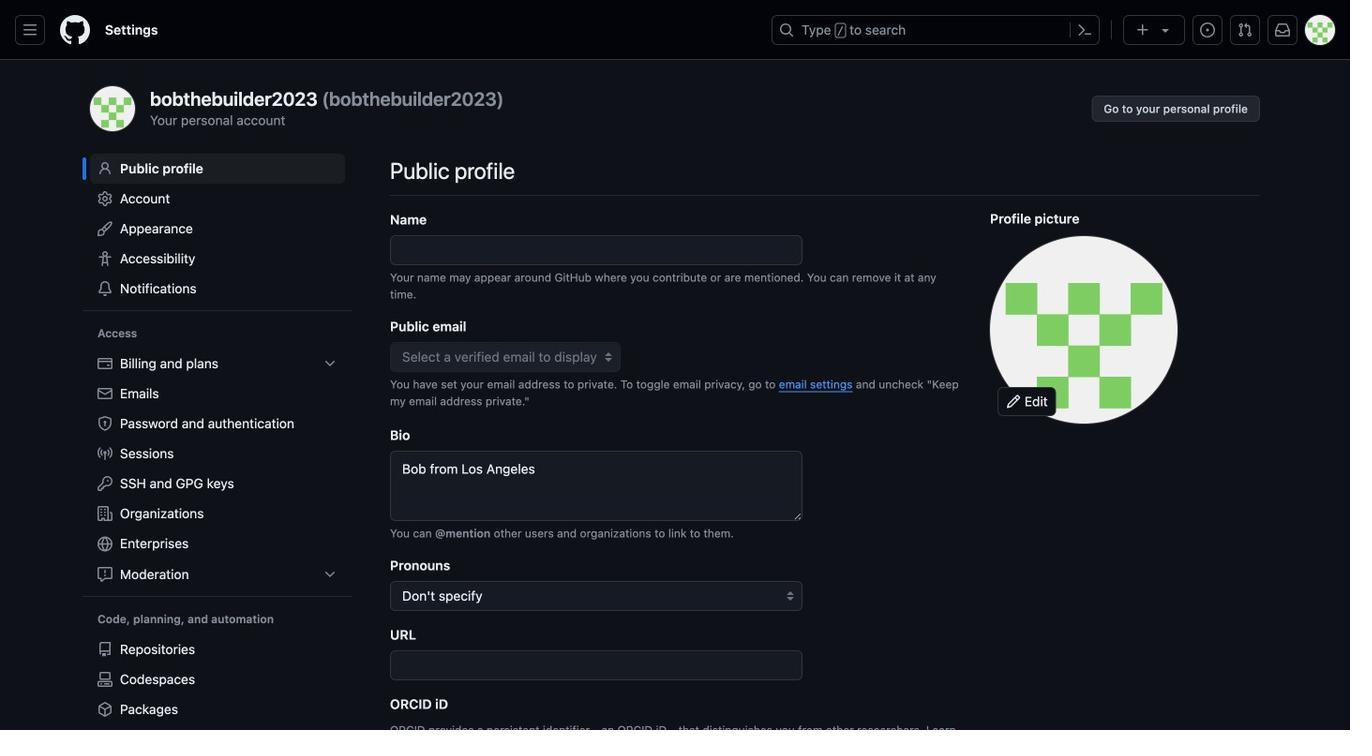 Task type: locate. For each thing, give the bounding box(es) containing it.
repo image
[[98, 643, 113, 658]]

plus image
[[1136, 23, 1151, 38]]

package image
[[98, 703, 113, 718]]

git pull request image
[[1238, 23, 1253, 38]]

list
[[90, 349, 345, 590], [90, 635, 345, 731]]

Tell us a little bit about yourself text field
[[390, 451, 803, 521]]

bell image
[[98, 281, 113, 296]]

gear image
[[98, 191, 113, 206]]

0 vertical spatial list
[[90, 349, 345, 590]]

None text field
[[390, 235, 803, 265], [390, 651, 803, 681], [390, 235, 803, 265], [390, 651, 803, 681]]

globe image
[[98, 537, 113, 552]]

shield lock image
[[98, 416, 113, 431]]

@bobthebuilder2023 image
[[991, 236, 1178, 424]]

triangle down image
[[1158, 23, 1173, 38]]

1 vertical spatial list
[[90, 635, 345, 731]]

organization image
[[98, 507, 113, 522]]



Task type: describe. For each thing, give the bounding box(es) containing it.
1 list from the top
[[90, 349, 345, 590]]

codespaces image
[[98, 673, 113, 688]]

notifications image
[[1276, 23, 1291, 38]]

command palette image
[[1078, 23, 1093, 38]]

paintbrush image
[[98, 221, 113, 236]]

@bobthebuilder2023 image
[[90, 86, 135, 131]]

homepage image
[[60, 15, 90, 45]]

issue opened image
[[1201, 23, 1216, 38]]

mail image
[[98, 386, 113, 401]]

broadcast image
[[98, 446, 113, 461]]

person image
[[98, 161, 113, 176]]

key image
[[98, 476, 113, 492]]

pencil image
[[1006, 394, 1021, 409]]

accessibility image
[[98, 251, 113, 266]]

2 list from the top
[[90, 635, 345, 731]]



Task type: vqa. For each thing, say whether or not it's contained in the screenshot.
view
no



